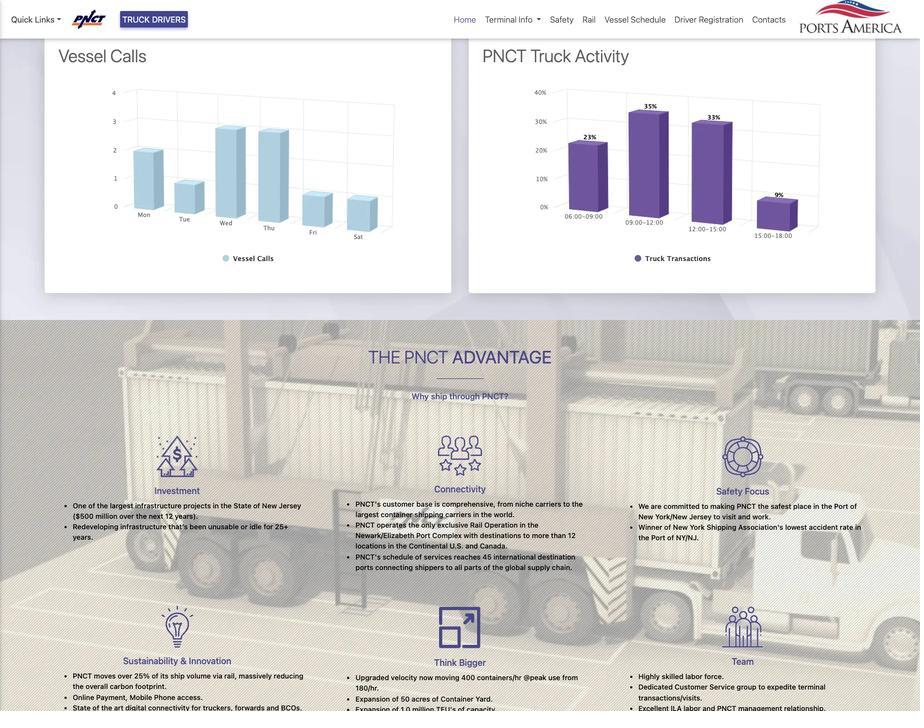 Task type: locate. For each thing, give the bounding box(es) containing it.
1 horizontal spatial rail
[[583, 14, 596, 24]]

1 vertical spatial pnct's
[[356, 553, 381, 561]]

1 vertical spatial jersey
[[689, 513, 712, 521]]

now
[[419, 674, 433, 682]]

0 vertical spatial jersey
[[279, 502, 301, 510]]

&
[[180, 656, 187, 666]]

contacts
[[752, 14, 786, 24]]

safety focus image
[[722, 436, 764, 478]]

0 vertical spatial pnct's
[[356, 500, 381, 508]]

0 vertical spatial 12
[[165, 512, 173, 521]]

from up world.
[[498, 500, 513, 508]]

1 horizontal spatial new
[[639, 513, 653, 521]]

the up online
[[73, 683, 84, 691]]

0 horizontal spatial and
[[466, 543, 478, 551]]

of down 45
[[484, 564, 490, 572]]

0 horizontal spatial rail
[[470, 521, 483, 530]]

advantage
[[452, 346, 552, 367]]

pnct up overall
[[73, 672, 92, 681]]

0 vertical spatial safety
[[550, 14, 574, 24]]

footprint.
[[135, 683, 167, 691]]

innovation
[[189, 656, 231, 666]]

terminal info
[[485, 14, 533, 24]]

1 vertical spatial from
[[562, 674, 578, 682]]

0 horizontal spatial carriers
[[445, 511, 471, 519]]

of down continental
[[415, 553, 422, 561]]

pnct's down locations
[[356, 553, 381, 561]]

ship inside 'pnct moves over 25% of its ship volume via rail, massively reducing the overall carbon footprint. online payment, mobile phone access.'
[[170, 672, 185, 681]]

1 vertical spatial vessel
[[58, 45, 107, 66]]

next
[[149, 512, 163, 521]]

12 inside the one of the largest infrastructure projects in the state of new jersey ($500 million over the next 12 years). redeveloping infrastructure that's been unusable or idle for 25+ years.
[[165, 512, 173, 521]]

expansion
[[356, 695, 390, 704]]

vessel right rail link
[[605, 14, 629, 24]]

pnct's left 'customer'
[[356, 500, 381, 508]]

visit
[[722, 513, 736, 521]]

the up schedule
[[396, 543, 407, 551]]

idle
[[250, 523, 262, 531]]

in
[[213, 502, 219, 510], [814, 502, 820, 511], [473, 511, 479, 519], [520, 521, 526, 530], [855, 524, 861, 532], [388, 543, 394, 551]]

infrastructure up next
[[135, 502, 182, 510]]

york
[[690, 524, 705, 532]]

largest up operates
[[356, 511, 379, 519]]

vessel left calls
[[58, 45, 107, 66]]

rail up with
[[470, 521, 483, 530]]

0 horizontal spatial vessel
[[58, 45, 107, 66]]

truck drivers
[[122, 14, 186, 24]]

of inside 'pnct moves over 25% of its ship volume via rail, massively reducing the overall carbon footprint. online payment, mobile phone access.'
[[152, 672, 159, 681]]

1 horizontal spatial jersey
[[689, 513, 712, 521]]

1 vertical spatial 12
[[568, 532, 576, 540]]

u.s.
[[450, 543, 464, 551]]

0 vertical spatial ship
[[431, 391, 447, 401]]

driver registration
[[675, 14, 744, 24]]

york/new
[[655, 513, 688, 521]]

to up shipping
[[714, 513, 720, 521]]

safety left rail link
[[550, 14, 574, 24]]

0 horizontal spatial safety
[[550, 14, 574, 24]]

0 vertical spatial new
[[262, 502, 277, 510]]

over up carbon
[[118, 672, 132, 681]]

in right projects at the bottom left
[[213, 502, 219, 510]]

only
[[421, 521, 436, 530]]

to up than
[[563, 500, 570, 508]]

port inside pnct's customer base is comprehensive, from niche carriers to the largest container shipping carriers in the world. pnct operates the only exclusive rail operation in the newark/elizabeth port complex with destinations to more than 12 locations in the continental u.s. and canada. pnct's schedule of services reaches 45 international destination ports connecting shippers to all parts of the global supply chain.
[[416, 532, 430, 540]]

connectivity image
[[438, 436, 483, 476]]

info
[[519, 14, 533, 24]]

investment image
[[156, 436, 198, 478]]

container
[[381, 511, 413, 519]]

supply
[[528, 564, 550, 572]]

ny/nj.
[[676, 534, 699, 542]]

acres
[[412, 695, 430, 704]]

we
[[639, 502, 649, 511]]

ship right its at left
[[170, 672, 185, 681]]

in down niche
[[520, 521, 526, 530]]

pnct?
[[482, 391, 509, 401]]

and right visit in the right bottom of the page
[[738, 513, 751, 521]]

transactions/visits.
[[639, 694, 703, 702]]

pnct inside 'pnct moves over 25% of its ship volume via rail, massively reducing the overall carbon footprint. online payment, mobile phone access.'
[[73, 672, 92, 681]]

locations
[[356, 543, 386, 551]]

to right group
[[759, 684, 765, 692]]

carriers up the 'exclusive'
[[445, 511, 471, 519]]

safest
[[771, 502, 792, 511]]

truck left drivers
[[122, 14, 150, 24]]

25+
[[275, 523, 288, 531]]

1 vertical spatial carriers
[[445, 511, 471, 519]]

of
[[88, 502, 95, 510], [253, 502, 260, 510], [850, 502, 857, 511], [664, 524, 671, 532], [667, 534, 674, 542], [415, 553, 422, 561], [484, 564, 490, 572], [152, 672, 159, 681], [392, 695, 399, 704], [432, 695, 439, 704]]

new down we
[[639, 513, 653, 521]]

the
[[572, 500, 583, 508], [97, 502, 108, 510], [221, 502, 232, 510], [758, 502, 769, 511], [821, 502, 832, 511], [481, 511, 492, 519], [136, 512, 147, 521], [408, 521, 419, 530], [528, 521, 539, 530], [639, 534, 649, 542], [396, 543, 407, 551], [492, 564, 503, 572], [73, 683, 84, 691]]

jersey up 25+
[[279, 502, 301, 510]]

1 horizontal spatial safety
[[716, 486, 743, 496]]

0 vertical spatial from
[[498, 500, 513, 508]]

jersey up york
[[689, 513, 712, 521]]

0 horizontal spatial ship
[[170, 672, 185, 681]]

canada.
[[480, 543, 508, 551]]

pnct up why
[[404, 346, 448, 367]]

vessel for vessel schedule
[[605, 14, 629, 24]]

1 pnct's from the top
[[356, 500, 381, 508]]

home link
[[450, 9, 481, 30]]

think bigger image
[[438, 606, 482, 650]]

0 horizontal spatial port
[[416, 532, 430, 540]]

carriers right niche
[[535, 500, 561, 508]]

1 vertical spatial truck
[[531, 45, 571, 66]]

jersey inside the one of the largest infrastructure projects in the state of new jersey ($500 million over the next 12 years). redeveloping infrastructure that's been unusable or idle for 25+ years.
[[279, 502, 301, 510]]

over right million
[[119, 512, 134, 521]]

largest up million
[[110, 502, 133, 510]]

1 horizontal spatial largest
[[356, 511, 379, 519]]

of right acres
[[432, 695, 439, 704]]

bigger
[[459, 658, 486, 668]]

contacts link
[[748, 9, 791, 30]]

1 vertical spatial ship
[[170, 672, 185, 681]]

of left "50" on the bottom of page
[[392, 695, 399, 704]]

new inside the one of the largest infrastructure projects in the state of new jersey ($500 million over the next 12 years). redeveloping infrastructure that's been unusable or idle for 25+ years.
[[262, 502, 277, 510]]

highly
[[639, 673, 660, 681]]

schedule
[[631, 14, 666, 24]]

0 vertical spatial vessel
[[605, 14, 629, 24]]

0 vertical spatial largest
[[110, 502, 133, 510]]

and down with
[[466, 543, 478, 551]]

over
[[119, 512, 134, 521], [118, 672, 132, 681]]

45
[[483, 553, 492, 561]]

port down winner
[[651, 534, 666, 542]]

1 horizontal spatial vessel
[[605, 14, 629, 24]]

sustainability & innovation image
[[161, 606, 193, 648]]

the left only
[[408, 521, 419, 530]]

1 vertical spatial and
[[466, 543, 478, 551]]

0 horizontal spatial truck
[[122, 14, 150, 24]]

truck down safety link
[[531, 45, 571, 66]]

infrastructure down next
[[120, 523, 167, 531]]

shipping
[[707, 524, 737, 532]]

1 vertical spatial over
[[118, 672, 132, 681]]

shippers
[[415, 564, 444, 572]]

making
[[710, 502, 735, 511]]

truck drivers link
[[120, 11, 188, 28]]

of right one
[[88, 502, 95, 510]]

0 horizontal spatial largest
[[110, 502, 133, 510]]

safety for safety
[[550, 14, 574, 24]]

team image
[[722, 606, 765, 649]]

ship
[[431, 391, 447, 401], [170, 672, 185, 681]]

2 pnct's from the top
[[356, 553, 381, 561]]

customer
[[675, 684, 708, 692]]

velocity
[[391, 674, 417, 682]]

pnct truck activity
[[483, 45, 629, 66]]

pnct up locations
[[356, 521, 375, 530]]

2 horizontal spatial new
[[673, 524, 688, 532]]

pnct down terminal
[[483, 45, 527, 66]]

safety link
[[546, 9, 578, 30]]

to
[[563, 500, 570, 508], [702, 502, 709, 511], [714, 513, 720, 521], [523, 532, 530, 540], [446, 564, 453, 572], [759, 684, 765, 692]]

containers/hr
[[477, 674, 522, 682]]

place
[[793, 502, 812, 511]]

sustainability
[[123, 656, 178, 666]]

driver
[[675, 14, 697, 24]]

new up ny/nj.
[[673, 524, 688, 532]]

niche
[[515, 500, 534, 508]]

world.
[[494, 511, 515, 519]]

vessel for vessel calls
[[58, 45, 107, 66]]

terminal
[[485, 14, 517, 24]]

1 horizontal spatial from
[[562, 674, 578, 682]]

the left world.
[[481, 511, 492, 519]]

of left its at left
[[152, 672, 159, 681]]

safety up making
[[716, 486, 743, 496]]

new up for
[[262, 502, 277, 510]]

connecting
[[375, 564, 413, 572]]

carbon
[[110, 683, 133, 691]]

1 vertical spatial infrastructure
[[120, 523, 167, 531]]

the left state
[[221, 502, 232, 510]]

12 right next
[[165, 512, 173, 521]]

0 horizontal spatial 12
[[165, 512, 173, 521]]

vessel schedule link
[[600, 9, 670, 30]]

1 horizontal spatial carriers
[[535, 500, 561, 508]]

port up continental
[[416, 532, 430, 540]]

0 vertical spatial carriers
[[535, 500, 561, 508]]

12 right than
[[568, 532, 576, 540]]

services
[[424, 553, 452, 561]]

0 vertical spatial infrastructure
[[135, 502, 182, 510]]

jersey inside we are committed to making pnct the safest place in the port of new york/new jersey to visit and work. winner of new york shipping association's lowest accident rate in the port of ny/nj.
[[689, 513, 712, 521]]

jersey
[[279, 502, 301, 510], [689, 513, 712, 521]]

1 vertical spatial rail
[[470, 521, 483, 530]]

and
[[738, 513, 751, 521], [466, 543, 478, 551]]

the down winner
[[639, 534, 649, 542]]

1 vertical spatial safety
[[716, 486, 743, 496]]

12 inside pnct's customer base is comprehensive, from niche carriers to the largest container shipping carriers in the world. pnct operates the only exclusive rail operation in the newark/elizabeth port complex with destinations to more than 12 locations in the continental u.s. and canada. pnct's schedule of services reaches 45 international destination ports connecting shippers to all parts of the global supply chain.
[[568, 532, 576, 540]]

0 horizontal spatial new
[[262, 502, 277, 510]]

highly skilled labor force. dedicated customer service group to expedite terminal transactions/visits.
[[639, 673, 826, 702]]

port up the rate
[[834, 502, 849, 511]]

0 horizontal spatial from
[[498, 500, 513, 508]]

drivers
[[152, 14, 186, 24]]

pnct's
[[356, 500, 381, 508], [356, 553, 381, 561]]

from right use
[[562, 674, 578, 682]]

0 vertical spatial and
[[738, 513, 751, 521]]

of up the rate
[[850, 502, 857, 511]]

0 horizontal spatial jersey
[[279, 502, 301, 510]]

0 vertical spatial over
[[119, 512, 134, 521]]

million
[[95, 512, 117, 521]]

to left making
[[702, 502, 709, 511]]

and inside pnct's customer base is comprehensive, from niche carriers to the largest container shipping carriers in the world. pnct operates the only exclusive rail operation in the newark/elizabeth port complex with destinations to more than 12 locations in the continental u.s. and canada. pnct's schedule of services reaches 45 international destination ports connecting shippers to all parts of the global supply chain.
[[466, 543, 478, 551]]

rail link
[[578, 9, 600, 30]]

rail right safety link
[[583, 14, 596, 24]]

in right place
[[814, 502, 820, 511]]

1 horizontal spatial 12
[[568, 532, 576, 540]]

ship right why
[[431, 391, 447, 401]]

pnct down safety focus
[[737, 502, 756, 511]]

1 vertical spatial largest
[[356, 511, 379, 519]]

1 horizontal spatial and
[[738, 513, 751, 521]]

links
[[35, 14, 54, 24]]

unusable
[[208, 523, 239, 531]]



Task type: describe. For each thing, give the bounding box(es) containing it.
180/hr.
[[356, 685, 379, 693]]

force.
[[705, 673, 724, 681]]

volume
[[187, 672, 211, 681]]

shipping
[[415, 511, 444, 519]]

schedule
[[383, 553, 413, 561]]

projects
[[183, 502, 211, 510]]

the up million
[[97, 502, 108, 510]]

association's
[[738, 524, 784, 532]]

1 vertical spatial new
[[639, 513, 653, 521]]

connectivity
[[434, 484, 486, 494]]

400
[[461, 674, 475, 682]]

the pnct advantage
[[368, 346, 552, 367]]

labor
[[686, 673, 703, 681]]

work.
[[753, 513, 771, 521]]

rate
[[840, 524, 853, 532]]

the up accident
[[821, 502, 832, 511]]

exclusive
[[437, 521, 468, 530]]

largest inside pnct's customer base is comprehensive, from niche carriers to the largest container shipping carriers in the world. pnct operates the only exclusive rail operation in the newark/elizabeth port complex with destinations to more than 12 locations in the continental u.s. and canada. pnct's schedule of services reaches 45 international destination ports connecting shippers to all parts of the global supply chain.
[[356, 511, 379, 519]]

from inside pnct's customer base is comprehensive, from niche carriers to the largest container shipping carriers in the world. pnct operates the only exclusive rail operation in the newark/elizabeth port complex with destinations to more than 12 locations in the continental u.s. and canada. pnct's schedule of services reaches 45 international destination ports connecting shippers to all parts of the global supply chain.
[[498, 500, 513, 508]]

in inside the one of the largest infrastructure projects in the state of new jersey ($500 million over the next 12 years). redeveloping infrastructure that's been unusable or idle for 25+ years.
[[213, 502, 219, 510]]

from inside upgraded velocity now moving 400 containers/hr @peak use from 180/hr. expansion of 50 acres of container yard.
[[562, 674, 578, 682]]

0 vertical spatial rail
[[583, 14, 596, 24]]

state
[[234, 502, 251, 510]]

with
[[464, 532, 478, 540]]

and inside we are committed to making pnct the safest place in the port of new york/new jersey to visit and work. winner of new york shipping association's lowest accident rate in the port of ny/nj.
[[738, 513, 751, 521]]

0 vertical spatial truck
[[122, 14, 150, 24]]

operates
[[377, 521, 407, 530]]

2 vertical spatial new
[[673, 524, 688, 532]]

registration
[[699, 14, 744, 24]]

why ship through pnct?
[[412, 391, 509, 401]]

the up the more
[[528, 521, 539, 530]]

in down newark/elizabeth
[[388, 543, 394, 551]]

largest inside the one of the largest infrastructure projects in the state of new jersey ($500 million over the next 12 years). redeveloping infrastructure that's been unusable or idle for 25+ years.
[[110, 502, 133, 510]]

1 horizontal spatial truck
[[531, 45, 571, 66]]

investment
[[154, 486, 200, 496]]

think
[[434, 658, 457, 668]]

access.
[[177, 694, 203, 702]]

its
[[160, 672, 169, 681]]

phone
[[154, 694, 175, 702]]

focus
[[745, 486, 770, 496]]

2 horizontal spatial port
[[834, 502, 849, 511]]

service
[[710, 684, 735, 692]]

rail inside pnct's customer base is comprehensive, from niche carriers to the largest container shipping carriers in the world. pnct operates the only exclusive rail operation in the newark/elizabeth port complex with destinations to more than 12 locations in the continental u.s. and canada. pnct's schedule of services reaches 45 international destination ports connecting shippers to all parts of the global supply chain.
[[470, 521, 483, 530]]

years).
[[175, 512, 198, 521]]

home
[[454, 14, 476, 24]]

use
[[548, 674, 560, 682]]

been
[[190, 523, 206, 531]]

all
[[455, 564, 462, 572]]

upgraded
[[356, 674, 389, 682]]

overall
[[86, 683, 108, 691]]

pnct inside we are committed to making pnct the safest place in the port of new york/new jersey to visit and work. winner of new york shipping association's lowest accident rate in the port of ny/nj.
[[737, 502, 756, 511]]

international
[[494, 553, 536, 561]]

the left next
[[136, 512, 147, 521]]

in right the rate
[[855, 524, 861, 532]]

than
[[551, 532, 566, 540]]

operation
[[484, 521, 518, 530]]

reaches
[[454, 553, 481, 561]]

of left ny/nj.
[[667, 534, 674, 542]]

years.
[[73, 534, 93, 542]]

over inside 'pnct moves over 25% of its ship volume via rail, massively reducing the overall carbon footprint. online payment, mobile phone access.'
[[118, 672, 132, 681]]

moving
[[435, 674, 460, 682]]

the right niche
[[572, 500, 583, 508]]

why
[[412, 391, 429, 401]]

team
[[732, 657, 754, 667]]

mobile
[[130, 694, 152, 702]]

safety for safety focus
[[716, 486, 743, 496]]

rail,
[[224, 672, 237, 681]]

more
[[532, 532, 549, 540]]

destination
[[538, 553, 576, 561]]

or
[[241, 523, 248, 531]]

1 horizontal spatial port
[[651, 534, 666, 542]]

are
[[651, 502, 662, 511]]

1 horizontal spatial ship
[[431, 391, 447, 401]]

quick links link
[[11, 13, 61, 26]]

to left all
[[446, 564, 453, 572]]

the up work.
[[758, 502, 769, 511]]

activity
[[575, 45, 629, 66]]

that's
[[169, 523, 188, 531]]

the
[[368, 346, 401, 367]]

continental
[[409, 543, 448, 551]]

the inside 'pnct moves over 25% of its ship volume via rail, massively reducing the overall carbon footprint. online payment, mobile phone access.'
[[73, 683, 84, 691]]

global
[[505, 564, 526, 572]]

vessel calls
[[58, 45, 147, 66]]

destinations
[[480, 532, 521, 540]]

in down comprehensive,
[[473, 511, 479, 519]]

yard.
[[476, 695, 493, 704]]

dedicated
[[639, 684, 673, 692]]

safety focus
[[716, 486, 770, 496]]

to inside highly skilled labor force. dedicated customer service group to expedite terminal transactions/visits.
[[759, 684, 765, 692]]

of down york/new
[[664, 524, 671, 532]]

of right state
[[253, 502, 260, 510]]

50
[[401, 695, 410, 704]]

pnct inside pnct's customer base is comprehensive, from niche carriers to the largest container shipping carriers in the world. pnct operates the only exclusive rail operation in the newark/elizabeth port complex with destinations to more than 12 locations in the continental u.s. and canada. pnct's schedule of services reaches 45 international destination ports connecting shippers to all parts of the global supply chain.
[[356, 521, 375, 530]]

terminal info link
[[481, 9, 546, 30]]

via
[[213, 672, 222, 681]]

skilled
[[662, 673, 684, 681]]

the left global
[[492, 564, 503, 572]]

customer
[[383, 500, 415, 508]]

quick links
[[11, 14, 54, 24]]

we are committed to making pnct the safest place in the port of new york/new jersey to visit and work. winner of new york shipping association's lowest accident rate in the port of ny/nj.
[[639, 502, 861, 542]]

one
[[73, 502, 86, 510]]

is
[[435, 500, 440, 508]]

online
[[73, 694, 94, 702]]

to left the more
[[523, 532, 530, 540]]

through
[[449, 391, 480, 401]]

over inside the one of the largest infrastructure projects in the state of new jersey ($500 million over the next 12 years). redeveloping infrastructure that's been unusable or idle for 25+ years.
[[119, 512, 134, 521]]

reducing
[[274, 672, 304, 681]]



Task type: vqa. For each thing, say whether or not it's contained in the screenshot.
second PNCT's from the bottom
yes



